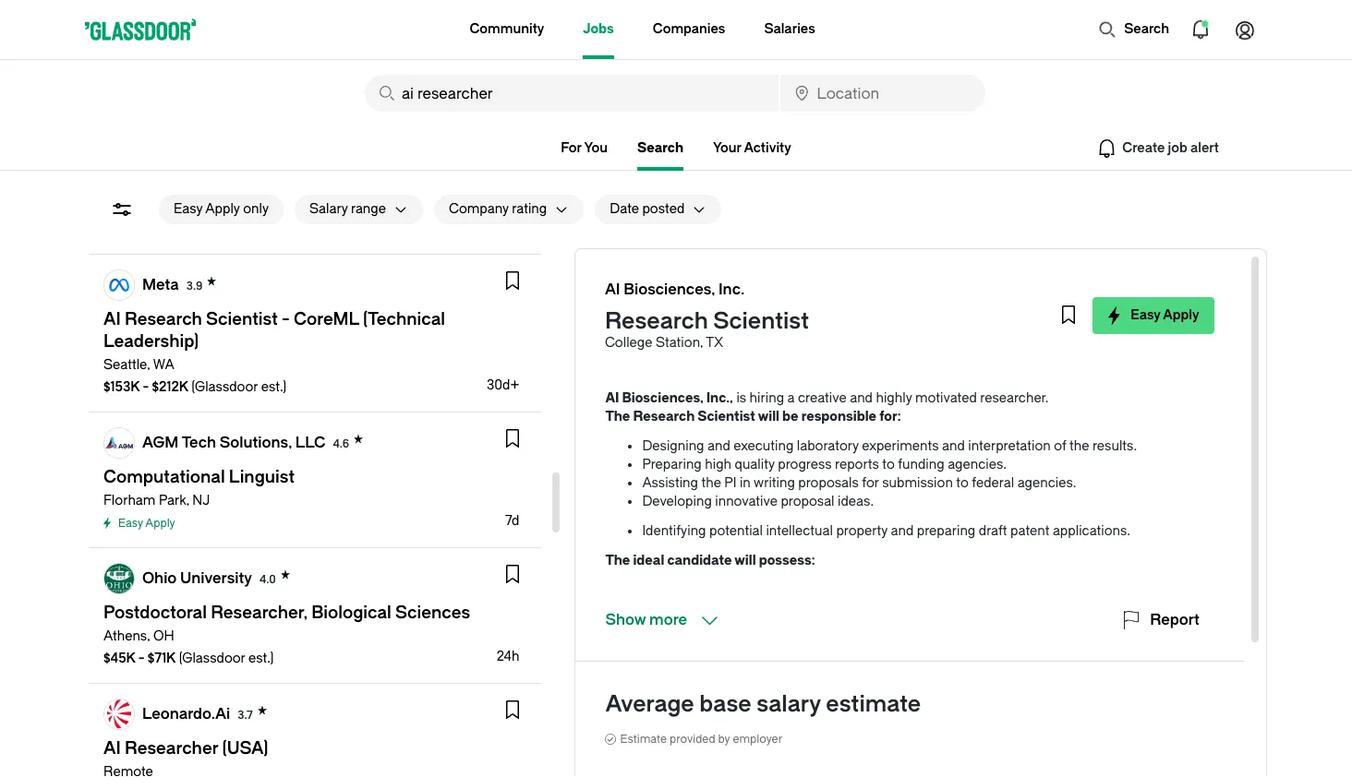 Task type: vqa. For each thing, say whether or not it's contained in the screenshot.
Personal Investment Chatter Offer questions and experiences related to personal finance and investments
no



Task type: describe. For each thing, give the bounding box(es) containing it.
company
[[449, 201, 509, 217]]

executing
[[734, 439, 794, 455]]

salary
[[309, 201, 348, 217]]

practices
[[957, 601, 1014, 617]]

provided
[[670, 734, 716, 746]]

report button
[[1121, 610, 1200, 632]]

fluorescence-
[[862, 638, 949, 654]]

your activity
[[713, 140, 792, 156]]

date
[[610, 201, 639, 217]]

in inside designing and executing laboratory experiments and interpretation of the results. preparing high quality progress reports to funding agencies. assisting the pi in writing proposals for submission to federal agencies. developing innovative proposal ideas.
[[740, 476, 751, 492]]

a inside ai biosciences, inc., is hiring a creative and highly motivated researcher. the research scientist will be responsible for:
[[788, 391, 795, 407]]

base
[[700, 692, 752, 718]]

interpretation
[[968, 439, 1051, 455]]

estimate
[[620, 734, 667, 746]]

ohio university logo image
[[104, 564, 134, 594]]

florham
[[103, 493, 156, 509]]

Search location field
[[780, 75, 986, 112]]

leonardo.ai
[[142, 705, 230, 723]]

responsible
[[802, 409, 877, 425]]

for you link
[[561, 140, 608, 156]]

search inside button
[[1125, 21, 1170, 37]]

range
[[351, 201, 386, 217]]

candidate
[[667, 553, 732, 569]]

meta
[[142, 276, 179, 293]]

0 vertical spatial agencies.
[[948, 457, 1007, 473]]

time
[[1110, 620, 1138, 636]]

potential
[[710, 524, 763, 540]]

easy apply button
[[1094, 297, 1215, 334]]

easy inside "button"
[[1132, 308, 1161, 323]]

2 the from the top
[[605, 553, 630, 569]]

salaries link
[[764, 0, 816, 59]]

Search keyword field
[[365, 75, 778, 112]]

7d
[[505, 514, 520, 529]]

submission
[[883, 476, 953, 492]]

other
[[1056, 583, 1088, 599]]

leonardo.ai logo image
[[104, 700, 134, 730]]

intellectual
[[766, 524, 833, 540]]

designing
[[642, 439, 704, 455]]

(glassdoor for meta
[[192, 380, 258, 395]]

variety
[[773, 601, 813, 617]]

designing and executing laboratory experiments and interpretation of the results. preparing high quality progress reports to funding agencies. assisting the pi in writing proposals for submission to federal agencies. developing innovative proposal ideas.
[[642, 439, 1137, 510]]

preparation
[[817, 620, 888, 636]]

and up rt-
[[1017, 601, 1040, 617]]

community
[[470, 21, 544, 37]]

estimate
[[826, 692, 921, 718]]

2 pcr, from the left
[[1046, 620, 1078, 636]]

research inside "research scientist college station, tx"
[[605, 309, 709, 334]]

library
[[777, 620, 814, 636]]

creative
[[798, 391, 847, 407]]

research inside ai biosciences, inc., is hiring a creative and highly motivated researcher. the research scientist will be responsible for:
[[633, 409, 695, 425]]

seattle,
[[103, 358, 150, 373]]

proposal
[[781, 494, 835, 510]]

pi
[[725, 476, 737, 492]]

$71k
[[148, 651, 176, 667]]

isothermal
[[642, 638, 708, 654]]

companies link
[[653, 0, 726, 59]]

ohio university
[[142, 570, 252, 587]]

microbiology,
[[689, 583, 771, 599]]

easy inside button
[[174, 201, 203, 217]]

use
[[821, 638, 843, 654]]

writing
[[754, 476, 795, 492]]

2 horizontal spatial the
[[1070, 439, 1090, 455]]

agm
[[142, 434, 179, 451]]

for:
[[880, 409, 901, 425]]

patent
[[1011, 524, 1050, 540]]

in inside phd. in microbiology, molecular biology, biomedical engineering or other closely related fields. familiar with a variety of the field's concepts, practices and procedures including dna/rna extraction, library preparation for sequencing, pcr, rt-pcr, real-time pcr, isothermal amplification and use of fluorescence-based nucleic acid detection techniques.
[[675, 583, 686, 599]]

biosciences, for inc.,
[[622, 391, 704, 407]]

phd. in microbiology, molecular biology, biomedical engineering or other closely related fields. familiar with a variety of the field's concepts, practices and procedures including dna/rna extraction, library preparation for sequencing, pcr, rt-pcr, real-time pcr, isothermal amplification and use of fluorescence-based nucleic acid detection techniques.
[[642, 583, 1199, 654]]

$153k
[[103, 380, 140, 395]]

park,
[[159, 493, 189, 509]]

possess:
[[759, 553, 815, 569]]

ai for ai biosciences, inc., is hiring a creative and highly motivated researcher. the research scientist will be responsible for:
[[605, 391, 619, 407]]

of inside designing and executing laboratory experiments and interpretation of the results. preparing high quality progress reports to funding agencies. assisting the pi in writing proposals for submission to federal agencies. developing innovative proposal ideas.
[[1054, 439, 1067, 455]]

- for meta
[[143, 380, 149, 395]]

salaries
[[764, 21, 816, 37]]

employer
[[733, 734, 783, 746]]

phd.
[[642, 583, 672, 599]]

search button
[[1089, 11, 1179, 48]]

florham park, nj
[[103, 493, 210, 509]]

amplification
[[711, 638, 791, 654]]

4.0
[[260, 573, 276, 586]]

0 horizontal spatial will
[[735, 553, 756, 569]]

extraction,
[[709, 620, 774, 636]]

inc.
[[719, 281, 745, 298]]

property
[[836, 524, 888, 540]]

tx
[[707, 335, 724, 351]]

4.6
[[333, 437, 349, 450]]

including
[[1116, 601, 1172, 617]]

techniques.
[[1127, 638, 1199, 654]]

rt-
[[1024, 620, 1047, 636]]

experiments
[[862, 439, 939, 455]]

procedures
[[1043, 601, 1113, 617]]

federal
[[972, 476, 1015, 492]]

identifying
[[642, 524, 706, 540]]

show more
[[605, 612, 688, 629]]

high
[[705, 457, 732, 473]]

3 pcr, from the left
[[1141, 620, 1172, 636]]

salary
[[757, 692, 821, 718]]

average
[[605, 692, 694, 718]]

1 horizontal spatial to
[[956, 476, 969, 492]]

none field the "search location"
[[780, 75, 986, 112]]

based
[[949, 638, 986, 654]]



Task type: locate. For each thing, give the bounding box(es) containing it.
1 horizontal spatial search
[[1125, 21, 1170, 37]]

1 horizontal spatial none field
[[780, 75, 986, 112]]

to down 'experiments'
[[883, 457, 895, 473]]

0 vertical spatial the
[[605, 409, 630, 425]]

0 vertical spatial scientist
[[714, 309, 810, 334]]

and up "high"
[[708, 439, 731, 455]]

0 vertical spatial search
[[1125, 21, 1170, 37]]

2 vertical spatial the
[[832, 601, 852, 617]]

1 vertical spatial a
[[763, 601, 770, 617]]

2 horizontal spatial apply
[[1164, 308, 1200, 323]]

0 vertical spatial easy apply
[[1132, 308, 1200, 323]]

est.) inside athens, oh $45k - $71k (glassdoor est.)
[[249, 651, 274, 667]]

apply inside "button"
[[1164, 308, 1200, 323]]

closely
[[1091, 583, 1134, 599]]

for up fluorescence-
[[891, 620, 908, 636]]

funding
[[898, 457, 945, 473]]

athens,
[[103, 629, 150, 645]]

easy
[[174, 201, 203, 217], [1132, 308, 1161, 323], [118, 517, 143, 530]]

1 vertical spatial search
[[638, 140, 684, 156]]

1 horizontal spatial for
[[891, 620, 908, 636]]

innovative
[[715, 494, 778, 510]]

research up designing
[[633, 409, 695, 425]]

scientist inside "research scientist college station, tx"
[[714, 309, 810, 334]]

research up the station,
[[605, 309, 709, 334]]

the inside ai biosciences, inc., is hiring a creative and highly motivated researcher. the research scientist will be responsible for:
[[605, 409, 630, 425]]

1 vertical spatial est.)
[[249, 651, 274, 667]]

athens, oh $45k - $71k (glassdoor est.)
[[103, 629, 274, 667]]

2 horizontal spatial easy
[[1132, 308, 1161, 323]]

0 horizontal spatial in
[[675, 583, 686, 599]]

1 horizontal spatial easy apply
[[1132, 308, 1200, 323]]

2 ai from the top
[[605, 391, 619, 407]]

0 horizontal spatial apply
[[145, 517, 175, 530]]

$45k
[[103, 651, 135, 667]]

- for ohio university
[[138, 651, 145, 667]]

2 horizontal spatial pcr,
[[1141, 620, 1172, 636]]

0 horizontal spatial easy apply
[[118, 517, 175, 530]]

progress
[[778, 457, 832, 473]]

of down molecular
[[816, 601, 829, 617]]

(glassdoor right the $212k
[[192, 380, 258, 395]]

pcr,
[[989, 620, 1021, 636], [1046, 620, 1078, 636], [1141, 620, 1172, 636]]

show
[[605, 612, 646, 629]]

1 vertical spatial to
[[956, 476, 969, 492]]

1 horizontal spatial agencies.
[[1018, 476, 1077, 492]]

jobs
[[583, 21, 614, 37]]

1 vertical spatial apply
[[1164, 308, 1200, 323]]

the down college
[[605, 409, 630, 425]]

0 horizontal spatial none field
[[365, 75, 778, 112]]

apply inside button
[[205, 201, 240, 217]]

- inside seattle, wa $153k - $212k (glassdoor est.)
[[143, 380, 149, 395]]

quality
[[735, 457, 775, 473]]

(glassdoor for ohio university
[[179, 651, 245, 667]]

laboratory
[[797, 439, 859, 455]]

(glassdoor
[[192, 380, 258, 395], [179, 651, 245, 667]]

and down library at the bottom of page
[[795, 638, 818, 654]]

of right interpretation on the right bottom
[[1054, 439, 1067, 455]]

llc
[[295, 434, 326, 451]]

apply
[[205, 201, 240, 217], [1164, 308, 1200, 323], [145, 517, 175, 530]]

1 vertical spatial the
[[605, 553, 630, 569]]

0 vertical spatial biosciences,
[[624, 281, 716, 298]]

0 horizontal spatial pcr,
[[989, 620, 1021, 636]]

be
[[783, 409, 799, 425]]

0 horizontal spatial a
[[763, 601, 770, 617]]

will down hiring
[[758, 409, 780, 425]]

for inside designing and executing laboratory experiments and interpretation of the results. preparing high quality progress reports to funding agencies. assisting the pi in writing proposals for submission to federal agencies. developing innovative proposal ideas.
[[862, 476, 879, 492]]

0 horizontal spatial for
[[862, 476, 879, 492]]

0 vertical spatial ai
[[605, 281, 621, 298]]

for you
[[561, 140, 608, 156]]

search
[[1125, 21, 1170, 37], [638, 140, 684, 156]]

for
[[561, 140, 582, 156]]

est.) up 3.7
[[249, 651, 274, 667]]

in
[[740, 476, 751, 492], [675, 583, 686, 599]]

proposals
[[799, 476, 859, 492]]

0 vertical spatial in
[[740, 476, 751, 492]]

a up be at the right of the page
[[788, 391, 795, 407]]

ai
[[605, 281, 621, 298], [605, 391, 619, 407]]

date posted button
[[595, 195, 685, 225]]

biosciences, up designing
[[622, 391, 704, 407]]

ai up college
[[605, 281, 621, 298]]

est.)
[[261, 380, 287, 395], [249, 651, 274, 667]]

- left $71k
[[138, 651, 145, 667]]

ai inside ai biosciences, inc., is hiring a creative and highly motivated researcher. the research scientist will be responsible for:
[[605, 391, 619, 407]]

more
[[650, 612, 688, 629]]

inc.,
[[707, 391, 733, 407]]

ai for ai biosciences, inc.
[[605, 281, 621, 298]]

the left results.
[[1070, 439, 1090, 455]]

real-
[[1081, 620, 1110, 636]]

1 the from the top
[[605, 409, 630, 425]]

0 vertical spatial easy
[[174, 201, 203, 217]]

- inside athens, oh $45k - $71k (glassdoor est.)
[[138, 651, 145, 667]]

1 vertical spatial will
[[735, 553, 756, 569]]

the
[[1070, 439, 1090, 455], [702, 476, 721, 492], [832, 601, 852, 617]]

nj
[[192, 493, 210, 509]]

in right pi at the bottom of the page
[[740, 476, 751, 492]]

wa
[[153, 358, 174, 373]]

easy apply inside "button"
[[1132, 308, 1200, 323]]

the left ideal
[[605, 553, 630, 569]]

for inside phd. in microbiology, molecular biology, biomedical engineering or other closely related fields. familiar with a variety of the field's concepts, practices and procedures including dna/rna extraction, library preparation for sequencing, pcr, rt-pcr, real-time pcr, isothermal amplification and use of fluorescence-based nucleic acid detection techniques.
[[891, 620, 908, 636]]

pcr, up "acid"
[[1046, 620, 1078, 636]]

and up the funding
[[942, 439, 965, 455]]

0 vertical spatial apply
[[205, 201, 240, 217]]

ai biosciences, inc., is hiring a creative and highly motivated researcher. the research scientist will be responsible for:
[[605, 391, 1049, 425]]

hiring
[[750, 391, 784, 407]]

None field
[[365, 75, 778, 112], [780, 75, 986, 112]]

will
[[758, 409, 780, 425], [735, 553, 756, 569]]

3.9
[[186, 279, 203, 292]]

biosciences,
[[624, 281, 716, 298], [622, 391, 704, 407]]

rating
[[512, 201, 547, 217]]

est.) for meta
[[261, 380, 287, 395]]

meta logo image
[[104, 271, 134, 300]]

scientist down inc.,
[[698, 409, 756, 425]]

tech
[[182, 434, 216, 451]]

0 horizontal spatial the
[[702, 476, 721, 492]]

agencies. up federal
[[948, 457, 1007, 473]]

open filter menu image
[[111, 199, 133, 221]]

est.) inside seattle, wa $153k - $212k (glassdoor est.)
[[261, 380, 287, 395]]

with
[[734, 601, 760, 617]]

company rating button
[[434, 195, 547, 225]]

1 vertical spatial easy apply
[[118, 517, 175, 530]]

(glassdoor right $71k
[[179, 651, 245, 667]]

1 vertical spatial easy
[[1132, 308, 1161, 323]]

biosciences, for inc.
[[624, 281, 716, 298]]

station,
[[656, 335, 704, 351]]

the inside phd. in microbiology, molecular biology, biomedical engineering or other closely related fields. familiar with a variety of the field's concepts, practices and procedures including dna/rna extraction, library preparation for sequencing, pcr, rt-pcr, real-time pcr, isothermal amplification and use of fluorescence-based nucleic acid detection techniques.
[[832, 601, 852, 617]]

1 horizontal spatial will
[[758, 409, 780, 425]]

1 horizontal spatial easy
[[174, 201, 203, 217]]

a
[[788, 391, 795, 407], [763, 601, 770, 617]]

1 horizontal spatial a
[[788, 391, 795, 407]]

(glassdoor inside athens, oh $45k - $71k (glassdoor est.)
[[179, 651, 245, 667]]

oh
[[153, 629, 174, 645]]

posted
[[643, 201, 685, 217]]

1 vertical spatial for
[[891, 620, 908, 636]]

companies
[[653, 21, 726, 37]]

sequencing,
[[911, 620, 986, 636]]

0 horizontal spatial easy
[[118, 517, 143, 530]]

1 horizontal spatial of
[[846, 638, 859, 654]]

0 horizontal spatial agencies.
[[948, 457, 1007, 473]]

results.
[[1093, 439, 1137, 455]]

1 none field from the left
[[365, 75, 778, 112]]

0 vertical spatial of
[[1054, 439, 1067, 455]]

biomedical
[[890, 583, 960, 599]]

by
[[718, 734, 730, 746]]

scientist down inc.
[[714, 309, 810, 334]]

is
[[737, 391, 747, 407]]

2 vertical spatial apply
[[145, 517, 175, 530]]

1 vertical spatial research
[[633, 409, 695, 425]]

salary range
[[309, 201, 386, 217]]

scientist inside ai biosciences, inc., is hiring a creative and highly motivated researcher. the research scientist will be responsible for:
[[698, 409, 756, 425]]

agm tech solutions, llc
[[142, 434, 326, 451]]

1 vertical spatial (glassdoor
[[179, 651, 245, 667]]

familiar
[[682, 601, 731, 617]]

pcr, up nucleic
[[989, 620, 1021, 636]]

agm tech solutions, llc logo image
[[104, 429, 134, 458]]

0 vertical spatial for
[[862, 476, 879, 492]]

ai biosciences, inc.
[[605, 281, 745, 298]]

1 horizontal spatial pcr,
[[1046, 620, 1078, 636]]

ai down college
[[605, 391, 619, 407]]

0 horizontal spatial to
[[883, 457, 895, 473]]

2 vertical spatial easy
[[118, 517, 143, 530]]

1 vertical spatial in
[[675, 583, 686, 599]]

and right property at the bottom right of the page
[[891, 524, 914, 540]]

1 vertical spatial -
[[138, 651, 145, 667]]

related
[[1137, 583, 1179, 599]]

will inside ai biosciences, inc., is hiring a creative and highly motivated researcher. the research scientist will be responsible for:
[[758, 409, 780, 425]]

dna/rna
[[642, 620, 706, 636]]

2 horizontal spatial of
[[1054, 439, 1067, 455]]

est.) for ohio university
[[249, 651, 274, 667]]

1 horizontal spatial the
[[832, 601, 852, 617]]

- right $153k
[[143, 380, 149, 395]]

a inside phd. in microbiology, molecular biology, biomedical engineering or other closely related fields. familiar with a variety of the field's concepts, practices and procedures including dna/rna extraction, library preparation for sequencing, pcr, rt-pcr, real-time pcr, isothermal amplification and use of fluorescence-based nucleic acid detection techniques.
[[763, 601, 770, 617]]

biosciences, up the station,
[[624, 281, 716, 298]]

engineering
[[964, 583, 1037, 599]]

0 horizontal spatial search
[[638, 140, 684, 156]]

and up responsible
[[850, 391, 873, 407]]

30d+
[[487, 378, 520, 394]]

developing
[[642, 494, 712, 510]]

1 horizontal spatial apply
[[205, 201, 240, 217]]

the up preparation
[[832, 601, 852, 617]]

1 ai from the top
[[605, 281, 621, 298]]

field's
[[855, 601, 890, 617]]

est.) up solutions,
[[261, 380, 287, 395]]

biology,
[[839, 583, 887, 599]]

1 pcr, from the left
[[989, 620, 1021, 636]]

1 vertical spatial the
[[702, 476, 721, 492]]

none field search keyword
[[365, 75, 778, 112]]

and inside ai biosciences, inc., is hiring a creative and highly motivated researcher. the research scientist will be responsible for:
[[850, 391, 873, 407]]

the
[[605, 409, 630, 425], [605, 553, 630, 569]]

$212k
[[152, 380, 189, 395]]

1 vertical spatial of
[[816, 601, 829, 617]]

to left federal
[[956, 476, 969, 492]]

0 vertical spatial est.)
[[261, 380, 287, 395]]

1 horizontal spatial in
[[740, 476, 751, 492]]

0 vertical spatial will
[[758, 409, 780, 425]]

highly
[[876, 391, 912, 407]]

for down reports on the bottom right
[[862, 476, 879, 492]]

2 vertical spatial of
[[846, 638, 859, 654]]

1 vertical spatial biosciences,
[[622, 391, 704, 407]]

0 horizontal spatial of
[[816, 601, 829, 617]]

will down potential
[[735, 553, 756, 569]]

2 none field from the left
[[780, 75, 986, 112]]

a right with
[[763, 601, 770, 617]]

ideal
[[633, 553, 665, 569]]

1 vertical spatial agencies.
[[1018, 476, 1077, 492]]

in right phd.
[[675, 583, 686, 599]]

24h
[[497, 649, 520, 665]]

0 vertical spatial research
[[605, 309, 709, 334]]

estimate provided by employer
[[620, 734, 783, 746]]

company rating
[[449, 201, 547, 217]]

1 vertical spatial ai
[[605, 391, 619, 407]]

biosciences, inside ai biosciences, inc., is hiring a creative and highly motivated researcher. the research scientist will be responsible for:
[[622, 391, 704, 407]]

0 vertical spatial to
[[883, 457, 895, 473]]

0 vertical spatial a
[[788, 391, 795, 407]]

agencies. up patent
[[1018, 476, 1077, 492]]

salary range button
[[295, 195, 386, 225]]

0 vertical spatial the
[[1070, 439, 1090, 455]]

the left pi at the bottom of the page
[[702, 476, 721, 492]]

(glassdoor inside seattle, wa $153k - $212k (glassdoor est.)
[[192, 380, 258, 395]]

0 vertical spatial (glassdoor
[[192, 380, 258, 395]]

of down preparation
[[846, 638, 859, 654]]

0 vertical spatial -
[[143, 380, 149, 395]]

1 vertical spatial scientist
[[698, 409, 756, 425]]

pcr, up techniques.
[[1141, 620, 1172, 636]]

activity
[[744, 140, 792, 156]]

identifying potential intellectual property and preparing draft patent applications.
[[642, 524, 1131, 540]]

solutions,
[[220, 434, 292, 451]]



